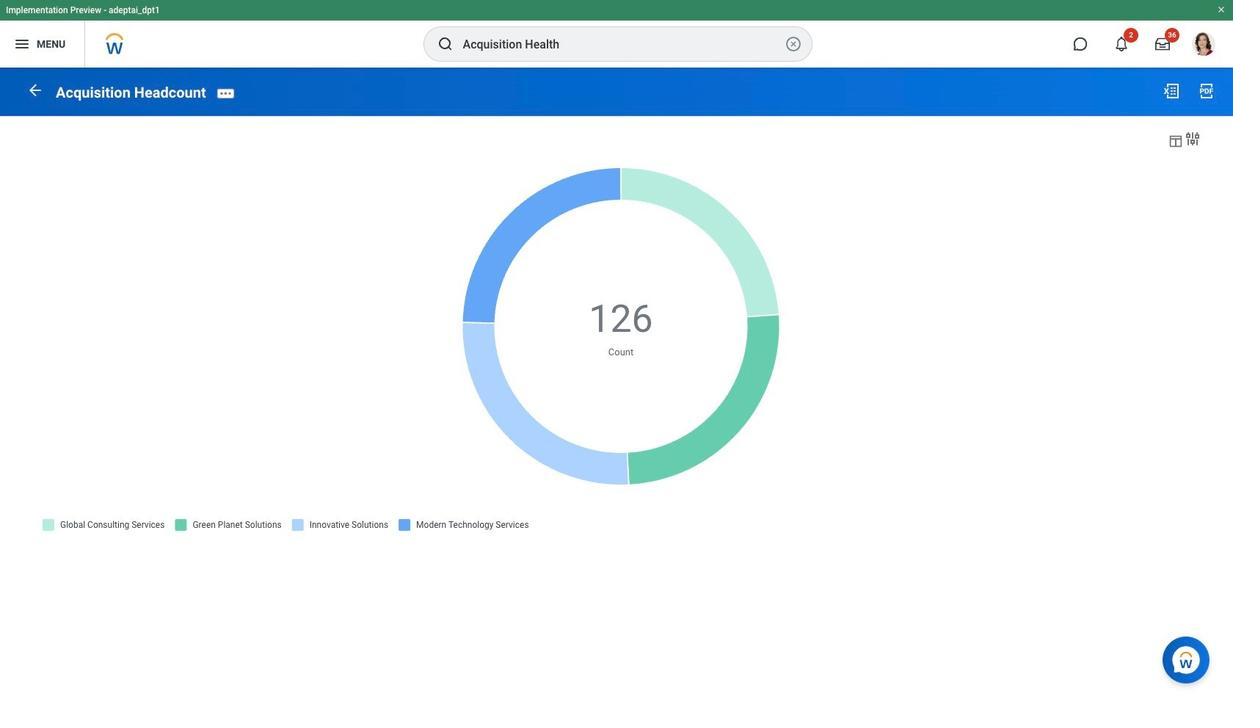 Task type: vqa. For each thing, say whether or not it's contained in the screenshot.
View printable version (PDF) image
yes



Task type: locate. For each thing, give the bounding box(es) containing it.
search image
[[436, 35, 454, 53]]

main content
[[0, 68, 1233, 556]]

banner
[[0, 0, 1233, 68]]

view printable version (pdf) image
[[1198, 82, 1216, 100]]

previous page image
[[26, 81, 44, 99]]

configure and view chart data image
[[1184, 130, 1202, 147]]

close environment banner image
[[1217, 5, 1226, 14]]

export to excel image
[[1163, 82, 1181, 100]]

acquisition headcount - table image
[[1168, 133, 1184, 149]]



Task type: describe. For each thing, give the bounding box(es) containing it.
inbox large image
[[1156, 37, 1170, 51]]

profile logan mcneil image
[[1192, 32, 1216, 59]]

x circle image
[[785, 35, 802, 53]]

Search Workday  search field
[[463, 28, 782, 60]]

justify image
[[13, 35, 31, 53]]

notifications large image
[[1115, 37, 1129, 51]]



